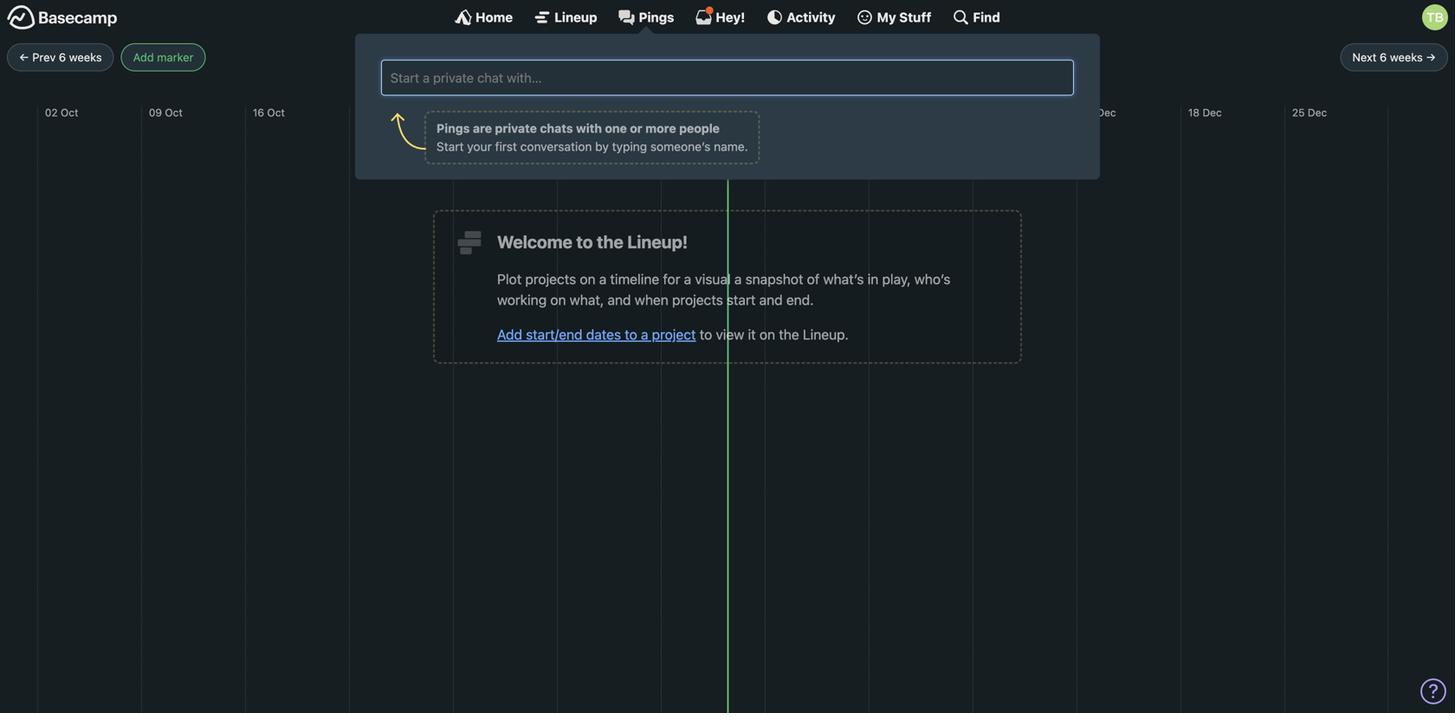 Task type: vqa. For each thing, say whether or not it's contained in the screenshot.
Terry Turtle image
no



Task type: locate. For each thing, give the bounding box(es) containing it.
0 vertical spatial projects
[[525, 271, 576, 288]]

what's
[[824, 271, 864, 288]]

tim burton image
[[1423, 4, 1449, 30]]

oct for 16 oct
[[267, 107, 285, 119]]

to right dates
[[625, 327, 638, 343]]

0 horizontal spatial weeks
[[69, 51, 102, 64]]

pings inside "pings are private chats with one or more people start your first conversation by typing someone's name."
[[437, 121, 470, 136]]

to
[[577, 232, 593, 252], [625, 327, 638, 343], [700, 327, 712, 343]]

1 horizontal spatial add
[[497, 327, 523, 343]]

a right 'for'
[[684, 271, 692, 288]]

oct right 09
[[165, 107, 183, 119]]

end.
[[787, 292, 814, 309]]

1 horizontal spatial the
[[779, 327, 799, 343]]

the down end. at the right top of the page
[[779, 327, 799, 343]]

add start/end dates to a project link
[[497, 327, 696, 343]]

the
[[597, 232, 624, 252], [779, 327, 799, 343]]

dec for 18 dec
[[1203, 107, 1222, 119]]

dec
[[1097, 107, 1117, 119], [1203, 107, 1222, 119], [1308, 107, 1328, 119]]

add start/end dates to a project to view it on the lineup.
[[497, 327, 849, 343]]

today
[[673, 49, 713, 66]]

2 vertical spatial on
[[760, 327, 776, 343]]

with
[[576, 121, 602, 136]]

in
[[868, 271, 879, 288]]

nov
[[581, 107, 600, 119], [683, 107, 702, 119]]

start
[[437, 140, 464, 154]]

18
[[1189, 107, 1200, 119]]

your
[[467, 140, 492, 154]]

2 nov from the left
[[683, 107, 702, 119]]

are
[[473, 121, 492, 136]]

1 nov from the left
[[581, 107, 600, 119]]

0 vertical spatial add
[[133, 51, 154, 64]]

oct up the are
[[477, 107, 495, 119]]

timeline
[[610, 271, 660, 288]]

weeks
[[69, 51, 102, 64], [1391, 51, 1423, 64]]

on
[[580, 271, 596, 288], [551, 292, 566, 309], [760, 327, 776, 343]]

who's
[[915, 271, 951, 288]]

to right 'welcome'
[[577, 232, 593, 252]]

1 horizontal spatial dec
[[1203, 107, 1222, 119]]

pings for pings
[[639, 10, 674, 25]]

5 oct from the left
[[477, 107, 495, 119]]

add
[[133, 51, 154, 64], [497, 327, 523, 343]]

2 dec from the left
[[1203, 107, 1222, 119]]

0 horizontal spatial dec
[[1097, 107, 1117, 119]]

1 oct from the left
[[61, 107, 78, 119]]

6 right next
[[1380, 51, 1387, 64]]

next 6 weeks →
[[1353, 51, 1437, 64]]

1 horizontal spatial on
[[580, 271, 596, 288]]

1 vertical spatial on
[[551, 292, 566, 309]]

next
[[1353, 51, 1377, 64]]

pings up start at the top left of the page
[[437, 121, 470, 136]]

switch accounts image
[[7, 4, 118, 31]]

oct for 09 oct
[[165, 107, 183, 119]]

1 6 from the left
[[59, 51, 66, 64]]

of
[[807, 271, 820, 288]]

chats
[[540, 121, 573, 136]]

a left project
[[641, 327, 649, 343]]

on up what, at the left of page
[[580, 271, 596, 288]]

0 vertical spatial pings
[[639, 10, 674, 25]]

pings
[[639, 10, 674, 25], [437, 121, 470, 136]]

add marker
[[133, 51, 194, 64]]

dec right the 18
[[1203, 107, 1222, 119]]

the up "timeline"
[[597, 232, 624, 252]]

marker
[[157, 51, 194, 64]]

weeks left "→"
[[1391, 51, 1423, 64]]

dec right 11
[[1097, 107, 1117, 119]]

oct right 16
[[267, 107, 285, 119]]

1 dec from the left
[[1097, 107, 1117, 119]]

for
[[663, 271, 681, 288]]

weeks right prev
[[69, 51, 102, 64]]

0 horizontal spatial projects
[[525, 271, 576, 288]]

3 dec from the left
[[1308, 107, 1328, 119]]

a up start
[[735, 271, 742, 288]]

oct
[[61, 107, 78, 119], [165, 107, 183, 119], [267, 107, 285, 119], [373, 107, 390, 119], [477, 107, 495, 119]]

lineup.
[[803, 327, 849, 343]]

and down snapshot on the top of page
[[760, 292, 783, 309]]

←
[[19, 51, 29, 64]]

and
[[608, 292, 631, 309], [760, 292, 783, 309]]

1 horizontal spatial and
[[760, 292, 783, 309]]

2 horizontal spatial dec
[[1308, 107, 1328, 119]]

11 dec
[[1085, 107, 1117, 119]]

0 horizontal spatial add
[[133, 51, 154, 64]]

projects
[[525, 271, 576, 288], [672, 292, 723, 309]]

hey!
[[716, 10, 745, 25]]

oct right 23
[[373, 107, 390, 119]]

1 horizontal spatial to
[[625, 327, 638, 343]]

private
[[495, 121, 537, 136]]

add left marker
[[133, 51, 154, 64]]

0 vertical spatial the
[[597, 232, 624, 252]]

typing
[[612, 140, 647, 154]]

oct right 02
[[61, 107, 78, 119]]

a
[[599, 271, 607, 288], [684, 271, 692, 288], [735, 271, 742, 288], [641, 327, 649, 343]]

on left what, at the left of page
[[551, 292, 566, 309]]

projects down the visual
[[672, 292, 723, 309]]

0 horizontal spatial nov
[[581, 107, 600, 119]]

2 horizontal spatial to
[[700, 327, 712, 343]]

projects up working
[[525, 271, 576, 288]]

1 horizontal spatial weeks
[[1391, 51, 1423, 64]]

stuff
[[900, 10, 932, 25]]

0 horizontal spatial and
[[608, 292, 631, 309]]

nov for 06 nov
[[581, 107, 600, 119]]

0 horizontal spatial to
[[577, 232, 593, 252]]

or
[[630, 121, 643, 136]]

nov up people
[[683, 107, 702, 119]]

6
[[59, 51, 66, 64], [1380, 51, 1387, 64]]

6 right prev
[[59, 51, 66, 64]]

plot
[[497, 271, 522, 288]]

home link
[[455, 9, 513, 26]]

1 horizontal spatial 6
[[1380, 51, 1387, 64]]

first
[[495, 140, 517, 154]]

hey! button
[[695, 6, 745, 26]]

13
[[669, 107, 680, 119]]

find button
[[953, 9, 1001, 26]]

2 oct from the left
[[165, 107, 183, 119]]

dec right 25
[[1308, 107, 1328, 119]]

1 horizontal spatial nov
[[683, 107, 702, 119]]

0 horizontal spatial the
[[597, 232, 624, 252]]

3 oct from the left
[[267, 107, 285, 119]]

0 horizontal spatial 6
[[59, 51, 66, 64]]

02 oct
[[45, 107, 78, 119]]

welcome
[[497, 232, 573, 252]]

1 vertical spatial add
[[497, 327, 523, 343]]

nov up with at the left
[[581, 107, 600, 119]]

2 and from the left
[[760, 292, 783, 309]]

activity
[[787, 10, 836, 25]]

pings inside popup button
[[639, 10, 674, 25]]

pings up today at top left
[[639, 10, 674, 25]]

1 weeks from the left
[[69, 51, 102, 64]]

add down working
[[497, 327, 523, 343]]

to left view
[[700, 327, 712, 343]]

on right 'it'
[[760, 327, 776, 343]]

play,
[[882, 271, 911, 288]]

home
[[476, 10, 513, 25]]

1 vertical spatial pings
[[437, 121, 470, 136]]

25
[[1293, 107, 1305, 119]]

1 horizontal spatial pings
[[639, 10, 674, 25]]

4 oct from the left
[[373, 107, 390, 119]]

1 vertical spatial projects
[[672, 292, 723, 309]]

add marker link
[[121, 43, 206, 72]]

0 horizontal spatial pings
[[437, 121, 470, 136]]

and down "timeline"
[[608, 292, 631, 309]]

→
[[1426, 51, 1437, 64]]



Task type: describe. For each thing, give the bounding box(es) containing it.
13 nov
[[669, 107, 702, 119]]

25 dec
[[1293, 107, 1328, 119]]

oct for 23 oct
[[373, 107, 390, 119]]

16
[[253, 107, 264, 119]]

09
[[149, 107, 162, 119]]

someone's
[[651, 140, 711, 154]]

18 dec
[[1189, 107, 1222, 119]]

23 oct
[[357, 107, 390, 119]]

people
[[679, 121, 720, 136]]

find
[[973, 10, 1001, 25]]

project
[[652, 327, 696, 343]]

add for add start/end dates to a project to view it on the lineup.
[[497, 327, 523, 343]]

02
[[45, 107, 58, 119]]

by
[[595, 140, 609, 154]]

visual
[[695, 271, 731, 288]]

snapshot
[[746, 271, 804, 288]]

pings for pings are private chats with one or more people start your first conversation by typing someone's name.
[[437, 121, 470, 136]]

1 vertical spatial the
[[779, 327, 799, 343]]

my
[[877, 10, 897, 25]]

dec for 25 dec
[[1308, 107, 1328, 119]]

main element
[[0, 0, 1456, 180]]

2 horizontal spatial on
[[760, 327, 776, 343]]

add for add marker
[[133, 51, 154, 64]]

lineup
[[555, 10, 597, 25]]

view
[[716, 327, 745, 343]]

my stuff
[[877, 10, 932, 25]]

06
[[565, 107, 578, 119]]

06 nov
[[565, 107, 600, 119]]

oct for 30 oct
[[477, 107, 495, 119]]

name.
[[714, 140, 748, 154]]

conversation
[[520, 140, 592, 154]]

when
[[635, 292, 669, 309]]

0 vertical spatial on
[[580, 271, 596, 288]]

← prev 6 weeks
[[19, 51, 102, 64]]

1 horizontal spatial projects
[[672, 292, 723, 309]]

11
[[1085, 107, 1094, 119]]

plot projects on a timeline for a visual a snapshot of what's in play, who's working on what, and when projects start and end.
[[497, 271, 951, 309]]

it
[[748, 327, 756, 343]]

more
[[646, 121, 676, 136]]

lineup link
[[534, 9, 597, 26]]

welcome to the lineup!
[[497, 232, 688, 252]]

Start a private chat with… text field
[[389, 67, 1067, 89]]

lineup!
[[627, 232, 688, 252]]

a up what, at the left of page
[[599, 271, 607, 288]]

dec for 11 dec
[[1097, 107, 1117, 119]]

activity link
[[766, 9, 836, 26]]

30 oct
[[461, 107, 495, 119]]

working
[[497, 292, 547, 309]]

what,
[[570, 292, 604, 309]]

start/end
[[526, 327, 583, 343]]

23
[[357, 107, 370, 119]]

09 oct
[[149, 107, 183, 119]]

nov for 13 nov
[[683, 107, 702, 119]]

start
[[727, 292, 756, 309]]

dates
[[586, 327, 621, 343]]

pings are private chats with one or more people start your first conversation by typing someone's name.
[[437, 121, 748, 154]]

2 weeks from the left
[[1391, 51, 1423, 64]]

0 horizontal spatial on
[[551, 292, 566, 309]]

30
[[461, 107, 474, 119]]

one
[[605, 121, 627, 136]]

pings button
[[618, 9, 674, 26]]

16 oct
[[253, 107, 285, 119]]

2 6 from the left
[[1380, 51, 1387, 64]]

prev
[[32, 51, 56, 64]]

oct for 02 oct
[[61, 107, 78, 119]]

my stuff button
[[857, 9, 932, 26]]

1 and from the left
[[608, 292, 631, 309]]



